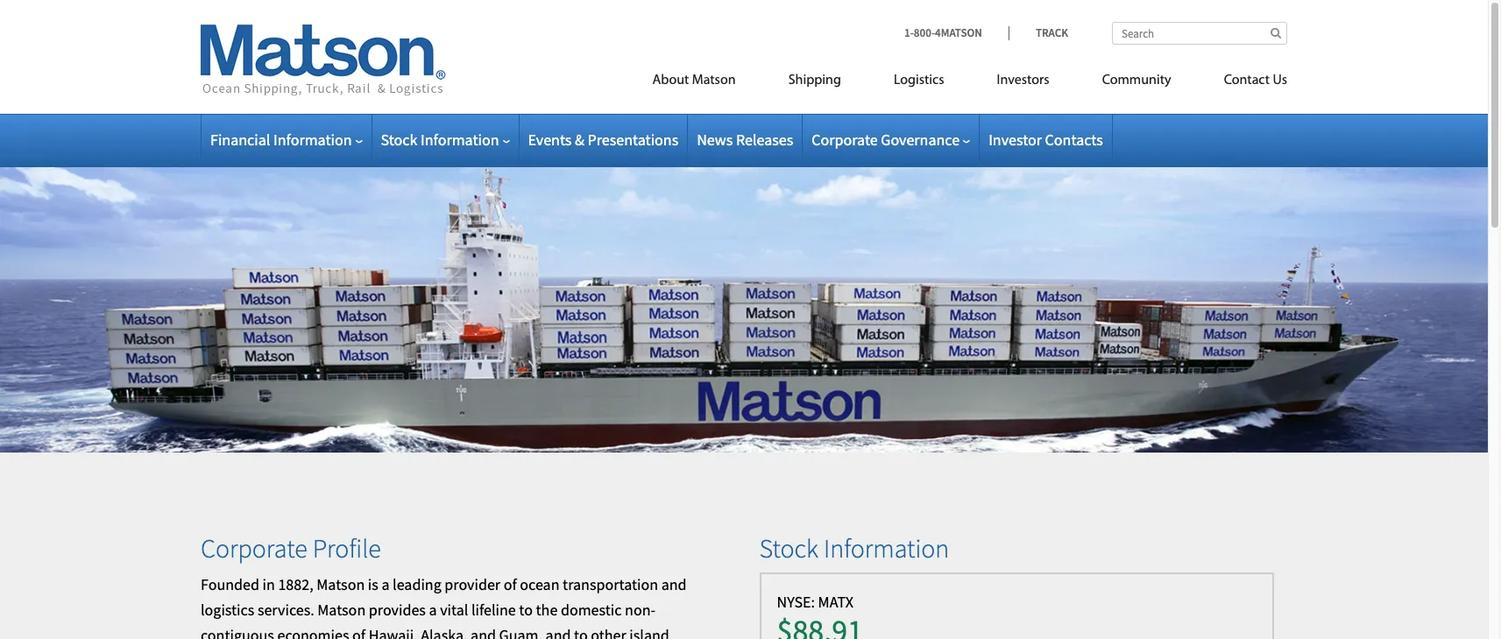 Task type: locate. For each thing, give the bounding box(es) containing it.
800-
[[914, 25, 935, 40]]

track
[[1036, 25, 1068, 40]]

to
[[519, 600, 533, 621], [574, 626, 588, 640]]

1 horizontal spatial stock information
[[759, 532, 949, 565]]

1 vertical spatial a
[[429, 600, 437, 621]]

about matson
[[652, 74, 736, 88]]

services.
[[258, 600, 314, 621]]

logistics link
[[867, 65, 970, 101]]

0 horizontal spatial information
[[273, 130, 352, 150]]

information
[[273, 130, 352, 150], [421, 130, 499, 150], [824, 532, 949, 565]]

a
[[382, 575, 389, 595], [429, 600, 437, 621]]

shipping
[[788, 74, 841, 88]]

alaska,
[[421, 626, 467, 640]]

0 vertical spatial stock information
[[381, 130, 499, 150]]

0 horizontal spatial to
[[519, 600, 533, 621]]

1 horizontal spatial and
[[546, 626, 571, 640]]

logistics
[[201, 600, 254, 621]]

releases
[[736, 130, 793, 150]]

corporate
[[812, 130, 878, 150], [201, 532, 307, 565]]

corporate down 'shipping' link
[[812, 130, 878, 150]]

2 vertical spatial matson
[[317, 600, 366, 621]]

presentations
[[588, 130, 678, 150]]

1 horizontal spatial to
[[574, 626, 588, 640]]

stock information link
[[381, 130, 510, 150]]

stock
[[381, 130, 417, 150], [759, 532, 818, 565]]

stock information
[[381, 130, 499, 150], [759, 532, 949, 565]]

information for financial information link
[[273, 130, 352, 150]]

non-
[[625, 600, 656, 621]]

and right the transportation
[[661, 575, 687, 595]]

a right is
[[382, 575, 389, 595]]

1 vertical spatial to
[[574, 626, 588, 640]]

news
[[697, 130, 733, 150]]

0 vertical spatial stock
[[381, 130, 417, 150]]

of left ocean
[[504, 575, 517, 595]]

matson
[[692, 74, 736, 88], [317, 575, 365, 595], [317, 600, 366, 621]]

2 horizontal spatial information
[[824, 532, 949, 565]]

1 vertical spatial stock information
[[759, 532, 949, 565]]

1882,
[[278, 575, 313, 595]]

track link
[[1009, 25, 1068, 40]]

corporate profile
[[201, 532, 381, 565]]

the
[[536, 600, 558, 621]]

0 vertical spatial of
[[504, 575, 517, 595]]

matson right about
[[692, 74, 736, 88]]

of
[[504, 575, 517, 595], [352, 626, 365, 640]]

0 vertical spatial matson
[[692, 74, 736, 88]]

None search field
[[1112, 22, 1287, 45]]

shipping link
[[762, 65, 867, 101]]

matson image
[[201, 25, 446, 96]]

matx
[[818, 593, 854, 613]]

4matson
[[935, 25, 982, 40]]

financial
[[210, 130, 270, 150]]

contacts
[[1045, 130, 1103, 150]]

a left the vital
[[429, 600, 437, 621]]

1 horizontal spatial of
[[504, 575, 517, 595]]

corporate up in
[[201, 532, 307, 565]]

to down domestic
[[574, 626, 588, 640]]

Search search field
[[1112, 22, 1287, 45]]

0 vertical spatial corporate
[[812, 130, 878, 150]]

0 horizontal spatial of
[[352, 626, 365, 640]]

2 horizontal spatial and
[[661, 575, 687, 595]]

is
[[368, 575, 378, 595]]

founded
[[201, 575, 259, 595]]

community
[[1102, 74, 1171, 88]]

1 horizontal spatial stock
[[759, 532, 818, 565]]

0 vertical spatial a
[[382, 575, 389, 595]]

of left hawaii,
[[352, 626, 365, 640]]

to left the
[[519, 600, 533, 621]]

and
[[661, 575, 687, 595], [471, 626, 496, 640], [546, 626, 571, 640]]

contact
[[1224, 74, 1270, 88]]

logistics
[[894, 74, 944, 88]]

corporate for corporate profile
[[201, 532, 307, 565]]

contiguous
[[201, 626, 274, 640]]

and down lifeline
[[471, 626, 496, 640]]

about matson link
[[626, 65, 762, 101]]

0 horizontal spatial stock
[[381, 130, 417, 150]]

transportation
[[563, 575, 658, 595]]

0 horizontal spatial stock information
[[381, 130, 499, 150]]

1 horizontal spatial information
[[421, 130, 499, 150]]

guam,
[[499, 626, 542, 640]]

matson up economies
[[317, 600, 366, 621]]

1 horizontal spatial corporate
[[812, 130, 878, 150]]

events & presentations link
[[528, 130, 678, 150]]

matson left is
[[317, 575, 365, 595]]

0 horizontal spatial and
[[471, 626, 496, 640]]

1 vertical spatial corporate
[[201, 532, 307, 565]]

1 vertical spatial of
[[352, 626, 365, 640]]

leading
[[393, 575, 441, 595]]

0 horizontal spatial corporate
[[201, 532, 307, 565]]

financial information
[[210, 130, 352, 150]]

and down the
[[546, 626, 571, 640]]

corporate governance
[[812, 130, 960, 150]]

&
[[575, 130, 584, 150]]

investor contacts link
[[989, 130, 1103, 150]]



Task type: vqa. For each thing, say whether or not it's contained in the screenshot.
RSS Feeds
no



Task type: describe. For each thing, give the bounding box(es) containing it.
1-800-4matson
[[904, 25, 982, 40]]

top menu navigation
[[574, 65, 1287, 101]]

corporate governance link
[[812, 130, 970, 150]]

in
[[262, 575, 275, 595]]

search image
[[1271, 27, 1281, 39]]

1-800-4matson link
[[904, 25, 1009, 40]]

lifeline
[[471, 600, 516, 621]]

investor
[[989, 130, 1042, 150]]

domestic
[[561, 600, 622, 621]]

hawaii,
[[369, 626, 418, 640]]

1 horizontal spatial a
[[429, 600, 437, 621]]

economies
[[277, 626, 349, 640]]

news releases
[[697, 130, 793, 150]]

matson inside top menu navigation
[[692, 74, 736, 88]]

contact us link
[[1198, 65, 1287, 101]]

ocean
[[520, 575, 559, 595]]

about
[[652, 74, 689, 88]]

governance
[[881, 130, 960, 150]]

profile
[[313, 532, 381, 565]]

financial information link
[[210, 130, 362, 150]]

events & presentations
[[528, 130, 678, 150]]

1 vertical spatial matson
[[317, 575, 365, 595]]

investor contacts
[[989, 130, 1103, 150]]

vital
[[440, 600, 468, 621]]

provides
[[369, 600, 426, 621]]

founded in 1882, matson is a leading provider of ocean transportation and logistics services. matson provides a vital lifeline to the domestic non- contiguous economies of hawaii, alaska, and guam, and to other isla
[[201, 575, 712, 640]]

nyse:
[[777, 593, 815, 613]]

corporate for corporate governance
[[812, 130, 878, 150]]

information for stock information link
[[421, 130, 499, 150]]

other
[[591, 626, 626, 640]]

news releases link
[[697, 130, 793, 150]]

events
[[528, 130, 572, 150]]

community link
[[1076, 65, 1198, 101]]

investors link
[[970, 65, 1076, 101]]

contact us
[[1224, 74, 1287, 88]]

nyse: matx
[[777, 593, 854, 613]]

investors
[[997, 74, 1049, 88]]

1 vertical spatial stock
[[759, 532, 818, 565]]

us
[[1273, 74, 1287, 88]]

provider
[[445, 575, 500, 595]]

0 horizontal spatial a
[[382, 575, 389, 595]]

1-
[[904, 25, 914, 40]]

0 vertical spatial to
[[519, 600, 533, 621]]



